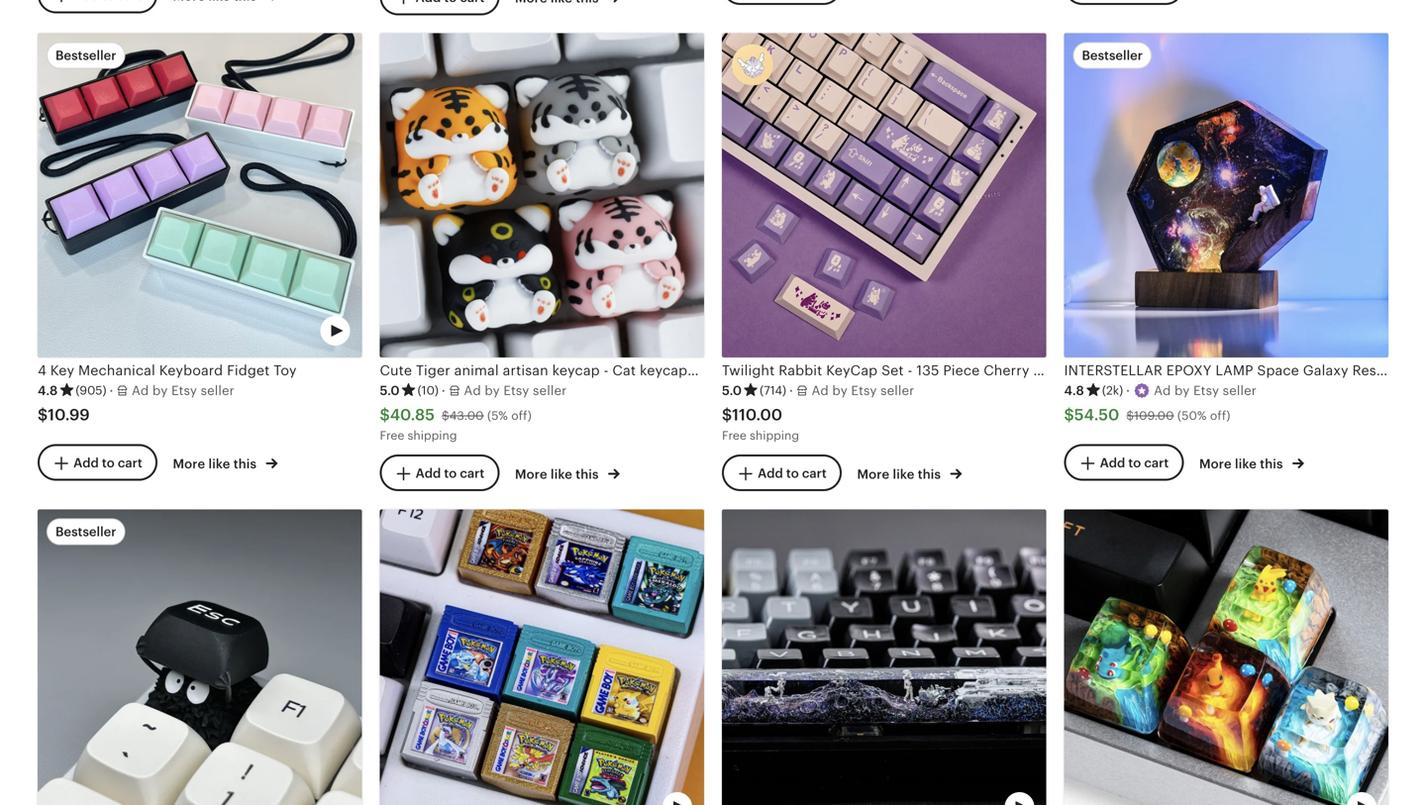 Task type: describe. For each thing, give the bounding box(es) containing it.
keycap
[[826, 363, 878, 379]]

$ for 54.50
[[1064, 406, 1075, 424]]

add down '54.50'
[[1100, 456, 1126, 471]]

add to cart for twilight rabbit keycap set  - 135 piece cherry profile pbt subdye
[[758, 466, 827, 481]]

keyboard
[[159, 363, 223, 379]]

40.85
[[390, 406, 435, 424]]

4.8 for 54.50
[[1064, 383, 1085, 398]]

more like this link for twilight rabbit keycap set  - 135 piece cherry profile pbt subdye
[[857, 463, 962, 483]]

off) for 40.85
[[511, 409, 532, 422]]

54.50
[[1075, 406, 1120, 424]]

to for cute tiger animal artisan keycap - cat keycaps - perfect handmade gift
[[444, 466, 457, 481]]

quick shop button for keyboard
[[140, 311, 260, 347]]

gift
[[836, 363, 859, 379]]

quick for keyboard
[[175, 322, 212, 337]]

keyboard gremlin esc artisan keycap for mx style keyboards image
[[38, 510, 362, 805]]

$ 10.99
[[38, 406, 90, 424]]

more like this for twilight rabbit keycap set  - 135 piece cherry profile pbt subdye
[[857, 467, 944, 482]]

set
[[882, 363, 904, 379]]

add to cart button for cute tiger animal artisan keycap - cat keycaps - perfect handmade gift
[[380, 455, 500, 492]]

(2k)
[[1102, 384, 1123, 397]]

add for cute tiger animal artisan keycap - cat keycaps - perfect handmade gift
[[416, 466, 441, 481]]

bestseller for keyboard gremlin esc artisan keycap for mx style keyboards image
[[55, 524, 116, 539]]

quick shop for keyboard
[[175, 322, 245, 337]]

3 - from the left
[[908, 363, 913, 379]]

keycap
[[552, 363, 600, 379]]

to for twilight rabbit keycap set  - 135 piece cherry profile pbt subdye
[[786, 466, 799, 481]]

· for tiger
[[442, 383, 446, 398]]

twilight rabbit keycap set  - 135 piece cherry profile pbt subdye image
[[722, 33, 1046, 358]]

5.0 for 110.00
[[722, 383, 742, 398]]

$ right "40.85"
[[442, 409, 449, 422]]

free inside the $ 110.00 free shipping
[[722, 429, 747, 442]]

more for cute tiger animal artisan keycap - cat keycaps - perfect handmade gift
[[515, 467, 547, 482]]

$ for 10.99
[[38, 406, 48, 424]]

110.00
[[732, 406, 783, 424]]

bestseller link
[[38, 510, 362, 805]]

shop for fidget
[[215, 322, 245, 337]]

109.00
[[1134, 409, 1174, 422]]

4 key mechanical keyboard fidget toy image
[[38, 33, 362, 358]]

product video element for 4 key mechanical keyboard fidget toy image
[[38, 33, 362, 358]]

like for twilight rabbit keycap set  - 135 piece cherry profile pbt subdye
[[893, 467, 915, 482]]

perfect
[[707, 363, 756, 379]]

(50%
[[1178, 409, 1207, 422]]

subdye
[[1110, 363, 1161, 379]]

the moonwalker spacebar keycap, space bar keycap, gravity in interstellar space keycap, galaxy spacebar keycap, astronaut resin keycap image
[[722, 510, 1046, 805]]

cart for cute tiger animal artisan keycap - cat keycaps - perfect handmade gift
[[460, 466, 485, 481]]

quick for artisan
[[518, 322, 554, 337]]

add to cart for 4 key mechanical keyboard fidget toy
[[73, 456, 142, 471]]

quick shop for artisan
[[518, 322, 587, 337]]

cute tiger animal artisan keycap - cat keycaps - perfect handmade gift
[[380, 363, 859, 379]]

bestseller for interstellar epoxy lamp space galaxy resin and wood night light astronaut resin wood art lamp spacecraft custom night light christmas gift image
[[1082, 48, 1143, 63]]

(905)
[[76, 384, 106, 397]]

shipping inside $ 40.85 $ 43.00 (5% off) free shipping
[[408, 429, 457, 442]]

more like this link for cute tiger animal artisan keycap - cat keycaps - perfect handmade gift
[[515, 463, 620, 483]]

4.8 for 10.99
[[38, 383, 58, 398]]

custom pokemon artisan keycap, cute keyboard, anime keycaps for cherry mx keyboard, custom keyboard keys, custom mechanical keyboard image
[[1064, 510, 1389, 805]]

1 - from the left
[[604, 363, 609, 379]]

animal
[[454, 363, 499, 379]]

4 key mechanical keyboard fidget toy
[[38, 363, 297, 379]]

more like this for cute tiger animal artisan keycap - cat keycaps - perfect handmade gift
[[515, 467, 602, 482]]

product video element for custom pokemon artisan keycap, cute keyboard, anime keycaps for cherry mx keyboard, custom keyboard keys, custom mechanical keyboard image
[[1064, 510, 1389, 805]]

shipping inside the $ 110.00 free shipping
[[750, 429, 799, 442]]

more like this link for 4 key mechanical keyboard fidget toy
[[173, 452, 278, 473]]



Task type: vqa. For each thing, say whether or not it's contained in the screenshot.
The
no



Task type: locate. For each thing, give the bounding box(es) containing it.
shop
[[215, 322, 245, 337], [557, 322, 587, 337], [899, 322, 930, 337], [1242, 322, 1272, 337]]

off) right (50%
[[1210, 409, 1231, 422]]

to for 4 key mechanical keyboard fidget toy
[[102, 456, 115, 471]]

fidget
[[227, 363, 270, 379]]

shipping
[[408, 429, 457, 442], [750, 429, 799, 442]]

1 horizontal spatial 4.8
[[1064, 383, 1085, 398]]

more like this
[[173, 456, 260, 471], [1200, 456, 1287, 471], [515, 467, 602, 482], [857, 467, 944, 482]]

5.0 down perfect
[[722, 383, 742, 398]]

quick shop button up (50%
[[1166, 311, 1287, 347]]

5.0 for 40.85
[[380, 383, 400, 398]]

2 horizontal spatial -
[[908, 363, 913, 379]]

4.8 down the pbt
[[1064, 383, 1085, 398]]

quick
[[175, 322, 212, 337], [518, 322, 554, 337], [860, 322, 896, 337], [1202, 322, 1238, 337]]

to down the $ 110.00 free shipping on the bottom right of page
[[786, 466, 799, 481]]

toy
[[274, 363, 297, 379]]

1 off) from the left
[[511, 409, 532, 422]]

product video element
[[38, 33, 362, 358], [380, 510, 704, 805], [722, 510, 1046, 805], [1064, 510, 1389, 805]]

quick shop button for artisan
[[482, 311, 602, 347]]

cherry
[[984, 363, 1030, 379]]

$ down "profile"
[[1064, 406, 1075, 424]]

$
[[38, 406, 48, 424], [380, 406, 390, 424], [722, 406, 732, 424], [1064, 406, 1075, 424], [442, 409, 449, 422], [1127, 409, 1134, 422]]

2 quick shop from the left
[[518, 322, 587, 337]]

add to cart button down 10.99
[[38, 444, 157, 481]]

1 5.0 from the left
[[380, 383, 400, 398]]

add to cart button down $ 54.50 $ 109.00 (50% off) at the right bottom of the page
[[1064, 444, 1184, 481]]

add down the $ 110.00 free shipping on the bottom right of page
[[758, 466, 783, 481]]

shop for keycap
[[557, 322, 587, 337]]

add to cart down $ 40.85 $ 43.00 (5% off) free shipping
[[416, 466, 485, 481]]

off) right the (5%
[[511, 409, 532, 422]]

1 horizontal spatial off)
[[1210, 409, 1231, 422]]

twilight
[[722, 363, 775, 379]]

quick up (50%
[[1202, 322, 1238, 337]]

quick shop
[[175, 322, 245, 337], [518, 322, 587, 337], [860, 322, 930, 337], [1202, 322, 1272, 337]]

free inside $ 40.85 $ 43.00 (5% off) free shipping
[[380, 429, 404, 442]]

- right 'set'
[[908, 363, 913, 379]]

quick shop button for set
[[824, 311, 945, 347]]

4 quick shop button from the left
[[1166, 311, 1287, 347]]

5.0
[[380, 383, 400, 398], [722, 383, 742, 398]]

· right the (714)
[[789, 383, 793, 398]]

3 quick shop button from the left
[[824, 311, 945, 347]]

product video element for pokemon gameboy keycap, poke esc resin keycap, custom pokemon handmade keycap, pokemon character custom keycap | gift ideas image
[[380, 510, 704, 805]]

free down "40.85"
[[380, 429, 404, 442]]

2 off) from the left
[[1210, 409, 1231, 422]]

4 quick from the left
[[1202, 322, 1238, 337]]

(714)
[[760, 384, 786, 397]]

add down $ 40.85 $ 43.00 (5% off) free shipping
[[416, 466, 441, 481]]

2 4.8 from the left
[[1064, 383, 1085, 398]]

more
[[173, 456, 205, 471], [1200, 456, 1232, 471], [515, 467, 547, 482], [857, 467, 890, 482]]

tiger
[[416, 363, 450, 379]]

0 horizontal spatial off)
[[511, 409, 532, 422]]

off) inside $ 40.85 $ 43.00 (5% off) free shipping
[[511, 409, 532, 422]]

2 - from the left
[[698, 363, 703, 379]]

off)
[[511, 409, 532, 422], [1210, 409, 1231, 422]]

quick shop for set
[[860, 322, 930, 337]]

1 horizontal spatial -
[[698, 363, 703, 379]]

off) inside $ 54.50 $ 109.00 (50% off)
[[1210, 409, 1231, 422]]

keycaps
[[640, 363, 695, 379]]

cart for twilight rabbit keycap set  - 135 piece cherry profile pbt subdye
[[802, 466, 827, 481]]

product video element for the moonwalker spacebar keycap, space bar keycap, gravity in interstellar space keycap, galaxy spacebar keycap, astronaut resin keycap image
[[722, 510, 1046, 805]]

quick shop up (50%
[[1202, 322, 1272, 337]]

pbt
[[1081, 363, 1106, 379]]

1 horizontal spatial 5.0
[[722, 383, 742, 398]]

4.8
[[38, 383, 58, 398], [1064, 383, 1085, 398]]

cart for 4 key mechanical keyboard fidget toy
[[118, 456, 142, 471]]

free
[[380, 429, 404, 442], [722, 429, 747, 442]]

$ inside the $ 110.00 free shipping
[[722, 406, 732, 424]]

cat
[[613, 363, 636, 379]]

like for 4 key mechanical keyboard fidget toy
[[208, 456, 230, 471]]

3 · from the left
[[789, 383, 793, 398]]

off) for 54.50
[[1210, 409, 1231, 422]]

$ down perfect
[[722, 406, 732, 424]]

add to cart button down $ 40.85 $ 43.00 (5% off) free shipping
[[380, 455, 500, 492]]

add to cart button for 4 key mechanical keyboard fidget toy
[[38, 444, 157, 481]]

quick shop up 'keyboard'
[[175, 322, 245, 337]]

2 free from the left
[[722, 429, 747, 442]]

add to cart down $ 54.50 $ 109.00 (50% off) at the right bottom of the page
[[1100, 456, 1169, 471]]

rabbit
[[779, 363, 823, 379]]

add down 10.99
[[73, 456, 99, 471]]

add for twilight rabbit keycap set  - 135 piece cherry profile pbt subdye
[[758, 466, 783, 481]]

interstellar epoxy lamp space galaxy resin and wood night light astronaut resin wood art lamp spacecraft custom night light christmas gift image
[[1064, 33, 1389, 358]]

profile
[[1034, 363, 1077, 379]]

more like this link
[[173, 452, 278, 473], [1200, 452, 1304, 473], [515, 463, 620, 483], [857, 463, 962, 483]]

like for cute tiger animal artisan keycap - cat keycaps - perfect handmade gift
[[551, 467, 573, 482]]

quick up 'keyboard'
[[175, 322, 212, 337]]

5.0 down cute
[[380, 383, 400, 398]]

add to cart down the $ 110.00 free shipping on the bottom right of page
[[758, 466, 827, 481]]

1 quick shop button from the left
[[140, 311, 260, 347]]

4.8 down 4
[[38, 383, 58, 398]]

to down '(905)' at the top left of the page
[[102, 456, 115, 471]]

artisan
[[503, 363, 549, 379]]

·
[[109, 383, 113, 398], [442, 383, 446, 398], [789, 383, 793, 398], [1126, 383, 1130, 398]]

135
[[917, 363, 940, 379]]

to down $ 54.50 $ 109.00 (50% off) at the right bottom of the page
[[1129, 456, 1141, 471]]

free down the "110.00" at the bottom
[[722, 429, 747, 442]]

piece
[[943, 363, 980, 379]]

to
[[102, 456, 115, 471], [1129, 456, 1141, 471], [444, 466, 457, 481], [786, 466, 799, 481]]

mechanical
[[78, 363, 155, 379]]

0 horizontal spatial shipping
[[408, 429, 457, 442]]

quick for set
[[860, 322, 896, 337]]

2 shipping from the left
[[750, 429, 799, 442]]

$ inside $ 54.50 $ 109.00 (50% off)
[[1127, 409, 1134, 422]]

1 · from the left
[[109, 383, 113, 398]]

$ right '54.50'
[[1127, 409, 1134, 422]]

· for key
[[109, 383, 113, 398]]

add to cart for cute tiger animal artisan keycap - cat keycaps - perfect handmade gift
[[416, 466, 485, 481]]

1 free from the left
[[380, 429, 404, 442]]

quick shop button up artisan at the left top of the page
[[482, 311, 602, 347]]

3 shop from the left
[[899, 322, 930, 337]]

· right '(905)' at the top left of the page
[[109, 383, 113, 398]]

like
[[208, 456, 230, 471], [1235, 456, 1257, 471], [551, 467, 573, 482], [893, 467, 915, 482]]

cart
[[118, 456, 142, 471], [1144, 456, 1169, 471], [460, 466, 485, 481], [802, 466, 827, 481]]

$ for 110.00
[[722, 406, 732, 424]]

· right (10)
[[442, 383, 446, 398]]

1 4.8 from the left
[[38, 383, 58, 398]]

3 quick shop from the left
[[860, 322, 930, 337]]

1 horizontal spatial shipping
[[750, 429, 799, 442]]

(10)
[[418, 384, 439, 397]]

43.00
[[449, 409, 484, 422]]

add to cart button for twilight rabbit keycap set  - 135 piece cherry profile pbt subdye
[[722, 455, 842, 492]]

more for twilight rabbit keycap set  - 135 piece cherry profile pbt subdye
[[857, 467, 890, 482]]

twilight rabbit keycap set  - 135 piece cherry profile pbt subdye
[[722, 363, 1161, 379]]

$ down 4
[[38, 406, 48, 424]]

add
[[73, 456, 99, 471], [1100, 456, 1126, 471], [416, 466, 441, 481], [758, 466, 783, 481]]

2 shop from the left
[[557, 322, 587, 337]]

-
[[604, 363, 609, 379], [698, 363, 703, 379], [908, 363, 913, 379]]

to down $ 40.85 $ 43.00 (5% off) free shipping
[[444, 466, 457, 481]]

2 quick from the left
[[518, 322, 554, 337]]

quick up artisan at the left top of the page
[[518, 322, 554, 337]]

cute
[[380, 363, 412, 379]]

quick shop button
[[140, 311, 260, 347], [482, 311, 602, 347], [824, 311, 945, 347], [1166, 311, 1287, 347]]

shipping down "40.85"
[[408, 429, 457, 442]]

1 shipping from the left
[[408, 429, 457, 442]]

0 horizontal spatial free
[[380, 429, 404, 442]]

cute tiger animal artisan keycap - cat keycaps - perfect handmade gift image
[[380, 33, 704, 358]]

add to cart
[[73, 456, 142, 471], [1100, 456, 1169, 471], [416, 466, 485, 481], [758, 466, 827, 481]]

- left perfect
[[698, 363, 703, 379]]

shop for -
[[899, 322, 930, 337]]

this for 4 key mechanical keyboard fidget toy
[[234, 456, 257, 471]]

this for twilight rabbit keycap set  - 135 piece cherry profile pbt subdye
[[918, 467, 941, 482]]

$ 110.00 free shipping
[[722, 406, 799, 442]]

4 shop from the left
[[1242, 322, 1272, 337]]

0 horizontal spatial 5.0
[[380, 383, 400, 398]]

0 horizontal spatial -
[[604, 363, 609, 379]]

add to cart down 10.99
[[73, 456, 142, 471]]

(5%
[[487, 409, 508, 422]]

1 quick from the left
[[175, 322, 212, 337]]

0 horizontal spatial 4.8
[[38, 383, 58, 398]]

this for cute tiger animal artisan keycap - cat keycaps - perfect handmade gift
[[576, 467, 599, 482]]

4
[[38, 363, 46, 379]]

bestseller
[[55, 48, 116, 63], [1082, 48, 1143, 63], [55, 524, 116, 539]]

quick shop button up 'set'
[[824, 311, 945, 347]]

quick up 'set'
[[860, 322, 896, 337]]

4 · from the left
[[1126, 383, 1130, 398]]

add to cart button
[[38, 444, 157, 481], [1064, 444, 1184, 481], [380, 455, 500, 492], [722, 455, 842, 492]]

$ 54.50 $ 109.00 (50% off)
[[1064, 406, 1231, 424]]

add to cart button down the $ 110.00 free shipping on the bottom right of page
[[722, 455, 842, 492]]

2 · from the left
[[442, 383, 446, 398]]

shipping down the "110.00" at the bottom
[[750, 429, 799, 442]]

1 shop from the left
[[215, 322, 245, 337]]

handmade
[[760, 363, 832, 379]]

10.99
[[48, 406, 90, 424]]

2 quick shop button from the left
[[482, 311, 602, 347]]

$ 40.85 $ 43.00 (5% off) free shipping
[[380, 406, 532, 442]]

quick shop up 'set'
[[860, 322, 930, 337]]

2 5.0 from the left
[[722, 383, 742, 398]]

$ down cute
[[380, 406, 390, 424]]

quick shop button up 'keyboard'
[[140, 311, 260, 347]]

1 quick shop from the left
[[175, 322, 245, 337]]

key
[[50, 363, 74, 379]]

add for 4 key mechanical keyboard fidget toy
[[73, 456, 99, 471]]

1 horizontal spatial free
[[722, 429, 747, 442]]

· for rabbit
[[789, 383, 793, 398]]

more for 4 key mechanical keyboard fidget toy
[[173, 456, 205, 471]]

this
[[234, 456, 257, 471], [1260, 456, 1283, 471], [576, 467, 599, 482], [918, 467, 941, 482]]

pokemon gameboy keycap, poke esc resin keycap, custom pokemon handmade keycap, pokemon character custom keycap | gift ideas image
[[380, 510, 704, 805]]

quick shop up "keycap"
[[518, 322, 587, 337]]

more like this for 4 key mechanical keyboard fidget toy
[[173, 456, 260, 471]]

4 quick shop from the left
[[1202, 322, 1272, 337]]

$ for 40.85
[[380, 406, 390, 424]]

· right (2k)
[[1126, 383, 1130, 398]]

3 quick from the left
[[860, 322, 896, 337]]

- left cat
[[604, 363, 609, 379]]



